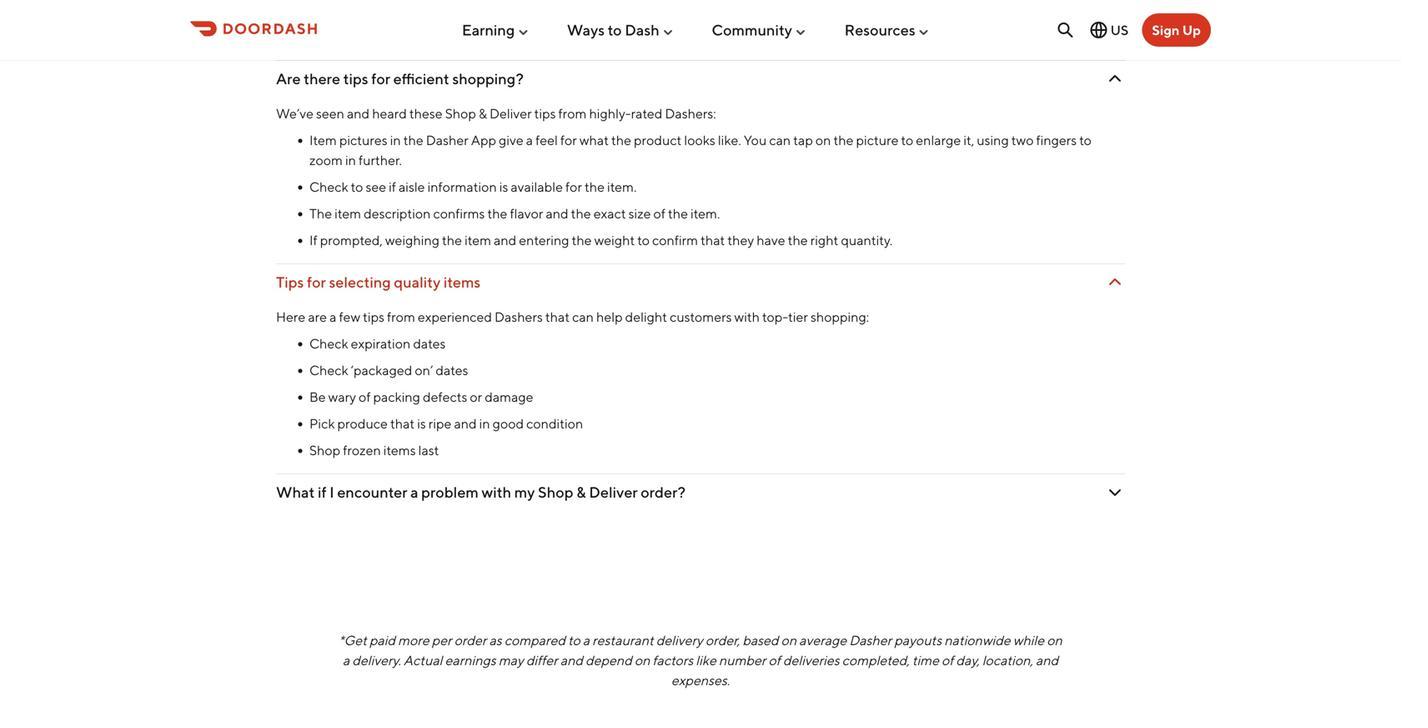 Task type: locate. For each thing, give the bounding box(es) containing it.
a up depend at the bottom
[[583, 633, 590, 649]]

0 vertical spatial with
[[735, 309, 760, 325]]

for inside item pictures in the dasher app give a feel for what the product looks like. you can tap on the picture to enlarge it, using two fingers to zoom in further.
[[561, 132, 577, 148]]

2 horizontal spatial that
[[701, 232, 725, 248]]

1 horizontal spatial dasher
[[849, 633, 892, 649]]

packing
[[373, 389, 420, 405]]

0 vertical spatial items
[[444, 273, 481, 291]]

using
[[977, 132, 1009, 148]]

1 vertical spatial dasher
[[849, 633, 892, 649]]

ways to dash link
[[567, 14, 675, 46]]

1 horizontal spatial item.
[[691, 206, 720, 222]]

to inside *get paid more per order as compared to a restaurant delivery order, based on average dasher payouts nationwide while on a delivery. actual earnings may differ and depend on factors like number of deliveries completed, time of day, location, and expenses.
[[568, 633, 580, 649]]

for right the available
[[566, 179, 582, 195]]

here
[[276, 309, 306, 325]]

with left my at the bottom of the page
[[482, 484, 512, 502]]

0 horizontal spatial from
[[387, 309, 415, 325]]

deliver up give
[[490, 106, 532, 122]]

condition
[[527, 416, 583, 432]]

tap right you
[[794, 132, 813, 148]]

check for for
[[310, 363, 348, 378]]

on inside item pictures in the dasher app give a feel for what the product looks like. you can tap on the picture to enlarge it, using two fingers to zoom in further.
[[816, 132, 831, 148]]

2 vertical spatial shop
[[538, 484, 574, 502]]

a
[[287, 22, 294, 38], [484, 22, 491, 38], [526, 132, 533, 148], [330, 309, 337, 325], [411, 484, 418, 502], [583, 633, 590, 649], [343, 653, 350, 669]]

0 vertical spatial check
[[310, 179, 348, 195]]

0 vertical spatial in
[[390, 132, 401, 148]]

2 check from the top
[[310, 336, 348, 352]]

information
[[428, 179, 497, 195]]

picture
[[856, 132, 899, 148]]

is left ripe on the left
[[417, 416, 426, 432]]

0 vertical spatial item.
[[607, 179, 637, 195]]

when
[[800, 22, 832, 38]]

0 vertical spatial deliver
[[490, 106, 532, 122]]

there
[[304, 70, 340, 88]]

of down the based
[[769, 653, 781, 669]]

tips right the there
[[343, 70, 368, 88]]

description
[[364, 206, 431, 222]]

check down are
[[310, 336, 348, 352]]

we've seen and heard these shop & deliver tips from highly-rated dashers:
[[276, 106, 716, 122]]

dasher down "these"
[[426, 132, 469, 148]]

dasher inside *get paid more per order as compared to a restaurant delivery order, based on average dasher payouts nationwide while on a delivery. actual earnings may differ and depend on factors like number of deliveries completed, time of day, location, and expenses.
[[849, 633, 892, 649]]

exact
[[594, 206, 626, 222]]

item pictures in the dasher app give a feel for what the product looks like. you can tap on the picture to enlarge it, using two fingers to zoom in further.
[[310, 132, 1092, 168]]

their
[[570, 22, 598, 38]]

depend
[[586, 653, 632, 669]]

rated
[[631, 106, 663, 122]]

frozen
[[343, 443, 381, 459]]

if left i
[[318, 484, 327, 502]]

in down pictures
[[345, 152, 356, 168]]

can left help
[[572, 309, 594, 325]]

0 horizontal spatial dasher
[[426, 132, 469, 148]]

can inside item pictures in the dasher app give a feel for what the product looks like. you can tap on the picture to enlarge it, using two fingers to zoom in further.
[[769, 132, 791, 148]]

shopping?
[[452, 70, 524, 88]]

zoom
[[310, 152, 343, 168]]

with
[[735, 309, 760, 325], [482, 484, 512, 502]]

if
[[276, 22, 284, 38], [310, 232, 318, 248]]

1 horizontal spatial that
[[546, 309, 570, 325]]

1 horizontal spatial can
[[769, 132, 791, 148]]

chevron down image
[[1105, 69, 1125, 89], [1105, 273, 1125, 293]]

0 horizontal spatial that
[[390, 416, 415, 432]]

a right are
[[330, 309, 337, 325]]

on right the based
[[781, 633, 797, 649]]

deliver left order?
[[589, 484, 638, 502]]

3 check from the top
[[310, 363, 348, 378]]

item inside item pictures in the dasher app give a feel for what the product looks like. you can tap on the picture to enlarge it, using two fingers to zoom in further.
[[310, 132, 337, 148]]

the right the what
[[612, 132, 632, 148]]

0 vertical spatial item
[[886, 22, 915, 38]]

earnings
[[445, 653, 496, 669]]

substitution
[[660, 22, 731, 38]]

0 vertical spatial can
[[769, 132, 791, 148]]

item.
[[607, 179, 637, 195], [691, 206, 720, 222]]

a left substitution,
[[484, 22, 491, 38]]

1 horizontal spatial in
[[390, 132, 401, 148]]

tap inside item pictures in the dasher app give a feel for what the product looks like. you can tap on the picture to enlarge it, using two fingers to zoom in further.
[[794, 132, 813, 148]]

from up expiration
[[387, 309, 415, 325]]

&
[[479, 106, 487, 122], [577, 484, 586, 502]]

0 vertical spatial that
[[701, 232, 725, 248]]

check for there
[[310, 179, 348, 195]]

a left feel
[[526, 132, 533, 148]]

0 vertical spatial if
[[276, 22, 284, 38]]

looks
[[684, 132, 716, 148]]

if down the
[[310, 232, 318, 248]]

resources
[[845, 21, 916, 39]]

items up experienced
[[444, 273, 481, 291]]

on left picture
[[816, 132, 831, 148]]

0 horizontal spatial item
[[310, 132, 337, 148]]

item left 'unavailable.'
[[886, 22, 915, 38]]

0 vertical spatial from
[[559, 106, 587, 122]]

tips up feel
[[534, 106, 556, 122]]

item down confirms
[[465, 232, 491, 248]]

1 vertical spatial chevron down image
[[1105, 273, 1125, 293]]

average
[[799, 633, 847, 649]]

and up entering
[[546, 206, 569, 222]]

item up prompted,
[[335, 206, 361, 222]]

of
[[654, 206, 666, 222], [359, 389, 371, 405], [769, 653, 781, 669], [942, 653, 954, 669]]

to right the fingers
[[1080, 132, 1092, 148]]

0 horizontal spatial is
[[417, 416, 426, 432]]

chevron down image for tips for selecting quality items
[[1105, 273, 1125, 293]]

0 horizontal spatial if
[[318, 484, 327, 502]]

if left customer
[[276, 22, 284, 38]]

1 horizontal spatial &
[[577, 484, 586, 502]]

dasher up the completed, at the right of page
[[849, 633, 892, 649]]

a left customer
[[287, 22, 294, 38]]

available
[[511, 179, 563, 195]]

2 vertical spatial check
[[310, 363, 348, 378]]

and down while
[[1036, 653, 1059, 669]]

2 horizontal spatial shop
[[538, 484, 574, 502]]

from up the what
[[559, 106, 587, 122]]

with left top-
[[735, 309, 760, 325]]

flavor
[[510, 206, 543, 222]]

check up be
[[310, 363, 348, 378]]

what
[[276, 484, 315, 502]]

is
[[500, 179, 508, 195], [417, 416, 426, 432]]

2 horizontal spatial in
[[479, 416, 490, 432]]

the left weight
[[572, 232, 592, 248]]

1 vertical spatial items
[[384, 443, 416, 459]]

tap left '"'
[[860, 22, 879, 38]]

0 horizontal spatial if
[[276, 22, 284, 38]]

that down packing
[[390, 416, 415, 432]]

1 check from the top
[[310, 179, 348, 195]]

and down the item description confirms the flavor and the exact size of the item.
[[494, 232, 517, 248]]

items left last
[[384, 443, 416, 459]]

1 vertical spatial item
[[465, 232, 491, 248]]

1 vertical spatial item
[[310, 132, 337, 148]]

check expiration dates
[[310, 336, 446, 352]]

1 vertical spatial from
[[387, 309, 415, 325]]

tips for selecting quality items
[[276, 273, 481, 291]]

& up app
[[479, 106, 487, 122]]

0 horizontal spatial with
[[482, 484, 512, 502]]

1 vertical spatial if
[[318, 484, 327, 502]]

0 horizontal spatial in
[[345, 152, 356, 168]]

defects
[[423, 389, 467, 405]]

tips right few
[[363, 309, 385, 325]]

damage
[[485, 389, 534, 405]]

1 vertical spatial can
[[572, 309, 594, 325]]

check to see if aisle information is available for the item.
[[310, 179, 637, 195]]

the up the exact on the left of the page
[[585, 179, 605, 195]]

appear
[[755, 22, 797, 38]]

order?
[[641, 484, 686, 502]]

will
[[734, 22, 753, 38]]

item
[[886, 22, 915, 38], [310, 132, 337, 148]]

1 horizontal spatial item
[[465, 232, 491, 248]]

unavailable.
[[918, 22, 993, 38]]

help
[[596, 309, 623, 325]]

if
[[389, 179, 396, 195], [318, 484, 327, 502]]

0 horizontal spatial deliver
[[490, 106, 532, 122]]

check down zoom
[[310, 179, 348, 195]]

1 vertical spatial is
[[417, 416, 426, 432]]

1 vertical spatial &
[[577, 484, 586, 502]]

1 horizontal spatial if
[[389, 179, 396, 195]]

the left the exact on the left of the page
[[571, 206, 591, 222]]

approved
[[424, 22, 481, 38], [600, 22, 657, 38]]

2 chevron down image from the top
[[1105, 273, 1125, 293]]

dashers
[[495, 309, 543, 325]]

shop right "these"
[[445, 106, 476, 122]]

nationwide
[[945, 633, 1011, 649]]

shopping:
[[811, 309, 869, 325]]

on down restaurant
[[635, 653, 650, 669]]

0 vertical spatial &
[[479, 106, 487, 122]]

0 horizontal spatial shop
[[310, 443, 341, 459]]

dates up defects
[[436, 363, 468, 378]]

1 horizontal spatial item
[[886, 22, 915, 38]]

experienced
[[418, 309, 492, 325]]

0 vertical spatial tap
[[860, 22, 879, 38]]

*get
[[339, 633, 367, 649]]

selecting
[[329, 273, 391, 291]]

further.
[[359, 152, 402, 168]]

in up further.
[[390, 132, 401, 148]]

globe line image
[[1089, 20, 1109, 40]]

1 horizontal spatial approved
[[600, 22, 657, 38]]

what if i encounter a problem with my shop & deliver order?
[[276, 484, 686, 502]]

to
[[608, 21, 622, 39], [901, 132, 914, 148], [1080, 132, 1092, 148], [351, 179, 363, 195], [638, 232, 650, 248], [568, 633, 580, 649]]

1 vertical spatial tap
[[794, 132, 813, 148]]

you
[[744, 132, 767, 148]]

dates
[[413, 336, 446, 352], [436, 363, 468, 378]]

item. up the exact on the left of the page
[[607, 179, 637, 195]]

0 horizontal spatial &
[[479, 106, 487, 122]]

to down size
[[638, 232, 650, 248]]

shop down pick
[[310, 443, 341, 459]]

0 vertical spatial is
[[500, 179, 508, 195]]

customer
[[296, 22, 353, 38]]

is up the item description confirms the flavor and the exact size of the item.
[[500, 179, 508, 195]]

aisle
[[399, 179, 425, 195]]

that right dashers in the top of the page
[[546, 309, 570, 325]]

1 horizontal spatial is
[[500, 179, 508, 195]]

0 vertical spatial dasher
[[426, 132, 469, 148]]

dash
[[625, 21, 660, 39]]

pictures
[[339, 132, 388, 148]]

1 vertical spatial check
[[310, 336, 348, 352]]

shop frozen items last
[[310, 443, 439, 459]]

from
[[559, 106, 587, 122], [387, 309, 415, 325]]

tips
[[343, 70, 368, 88], [534, 106, 556, 122], [363, 309, 385, 325]]

in left "good"
[[479, 416, 490, 432]]

item. up the confirm on the top
[[691, 206, 720, 222]]

can right you
[[769, 132, 791, 148]]

shop right my at the bottom of the page
[[538, 484, 574, 502]]

ways
[[567, 21, 605, 39]]

for right feel
[[561, 132, 577, 148]]

1 horizontal spatial shop
[[445, 106, 476, 122]]

dates up on' on the left bottom of page
[[413, 336, 446, 352]]

if right "see"
[[389, 179, 396, 195]]

1 horizontal spatial if
[[310, 232, 318, 248]]

of left day,
[[942, 653, 954, 669]]

1 vertical spatial if
[[310, 232, 318, 248]]

like.
[[718, 132, 741, 148]]

1 chevron down image from the top
[[1105, 69, 1125, 89]]

1 vertical spatial in
[[345, 152, 356, 168]]

1 vertical spatial deliver
[[589, 484, 638, 502]]

can
[[769, 132, 791, 148], [572, 309, 594, 325]]

item up zoom
[[310, 132, 337, 148]]

1 vertical spatial that
[[546, 309, 570, 325]]

1 vertical spatial item.
[[691, 206, 720, 222]]

the left picture
[[834, 132, 854, 148]]

to right compared
[[568, 633, 580, 649]]

1 horizontal spatial from
[[559, 106, 587, 122]]

it,
[[964, 132, 975, 148]]

ripe
[[429, 416, 452, 432]]

0 horizontal spatial approved
[[424, 22, 481, 38]]

0 vertical spatial chevron down image
[[1105, 69, 1125, 89]]

good
[[493, 416, 524, 432]]

delivery
[[656, 633, 703, 649]]

0 horizontal spatial tap
[[794, 132, 813, 148]]

that left they
[[701, 232, 725, 248]]

0 horizontal spatial can
[[572, 309, 594, 325]]

have
[[757, 232, 786, 248]]

expiration
[[351, 336, 411, 352]]

customers
[[670, 309, 732, 325]]

produce
[[337, 416, 388, 432]]

1 horizontal spatial deliver
[[589, 484, 638, 502]]

0 horizontal spatial item
[[335, 206, 361, 222]]

& right my at the bottom of the page
[[577, 484, 586, 502]]

0 vertical spatial shop
[[445, 106, 476, 122]]

last
[[418, 443, 439, 459]]

a inside item pictures in the dasher app give a feel for what the product looks like. you can tap on the picture to enlarge it, using two fingers to zoom in further.
[[526, 132, 533, 148]]

the left flavor
[[488, 206, 508, 222]]

the
[[310, 206, 332, 222]]

delivery.
[[352, 653, 401, 669]]



Task type: describe. For each thing, give the bounding box(es) containing it.
more
[[398, 633, 429, 649]]

i
[[330, 484, 334, 502]]

per
[[432, 633, 452, 649]]

are
[[276, 70, 301, 88]]

1 vertical spatial tips
[[534, 106, 556, 122]]

community
[[712, 21, 793, 39]]

be wary of packing defects or damage
[[310, 389, 534, 405]]

are
[[308, 309, 327, 325]]

quantity.
[[841, 232, 893, 248]]

a down the *get
[[343, 653, 350, 669]]

for right 'tips'
[[307, 273, 326, 291]]

or
[[470, 389, 482, 405]]

sign up
[[1152, 22, 1201, 38]]

weighing
[[385, 232, 440, 248]]

substitution,
[[493, 22, 567, 38]]

1 vertical spatial with
[[482, 484, 512, 502]]

and right ripe on the left
[[454, 416, 477, 432]]

dasher inside item pictures in the dasher app give a feel for what the product looks like. you can tap on the picture to enlarge it, using two fingers to zoom in further.
[[426, 132, 469, 148]]

earning
[[462, 21, 515, 39]]

factors
[[653, 653, 693, 669]]

order
[[454, 633, 487, 649]]

the down "these"
[[404, 132, 424, 148]]

restaurant
[[592, 633, 654, 649]]

if for if a customer has already approved a substitution, their approved substitution will appear when you tap " item unavailable.
[[276, 22, 284, 38]]

1 vertical spatial shop
[[310, 443, 341, 459]]

1 horizontal spatial tap
[[860, 22, 879, 38]]

dashers:
[[665, 106, 716, 122]]

entering
[[519, 232, 569, 248]]

1 approved from the left
[[424, 22, 481, 38]]

pick
[[310, 416, 335, 432]]

0 vertical spatial item
[[335, 206, 361, 222]]

two
[[1012, 132, 1034, 148]]

fingers
[[1037, 132, 1077, 148]]

size
[[629, 206, 651, 222]]

heard
[[372, 106, 407, 122]]

expenses.
[[671, 673, 730, 689]]

already
[[378, 22, 422, 38]]

to left 'dash'
[[608, 21, 622, 39]]

these
[[410, 106, 443, 122]]

while
[[1013, 633, 1045, 649]]

pick produce that is ripe and in good condition
[[310, 416, 583, 432]]

0 horizontal spatial item.
[[607, 179, 637, 195]]

on'
[[415, 363, 433, 378]]

2 approved from the left
[[600, 22, 657, 38]]

ways to dash
[[567, 21, 660, 39]]

confirms
[[433, 206, 485, 222]]

if prompted, weighing the item and entering the weight to confirm that they have the right quantity.
[[310, 232, 893, 248]]

like
[[696, 653, 716, 669]]

earning link
[[462, 14, 530, 46]]

compared
[[504, 633, 566, 649]]

a left problem
[[411, 484, 418, 502]]

you
[[835, 22, 857, 38]]

problem
[[421, 484, 479, 502]]

1 horizontal spatial with
[[735, 309, 760, 325]]

0 vertical spatial tips
[[343, 70, 368, 88]]

wary
[[328, 389, 356, 405]]

confirm
[[652, 232, 698, 248]]

on right while
[[1047, 633, 1063, 649]]

my
[[515, 484, 535, 502]]

weight
[[594, 232, 635, 248]]

efficient
[[393, 70, 449, 88]]

location,
[[983, 653, 1034, 669]]

check 'packaged on' dates
[[310, 363, 468, 378]]

to right picture
[[901, 132, 914, 148]]

we've
[[276, 106, 314, 122]]

2 vertical spatial that
[[390, 416, 415, 432]]

chevron down image for are there tips for efficient shopping?
[[1105, 69, 1125, 89]]

app
[[471, 132, 496, 148]]

and right differ
[[560, 653, 583, 669]]

2 vertical spatial in
[[479, 416, 490, 432]]

'packaged
[[351, 363, 412, 378]]

community link
[[712, 14, 808, 46]]

of right wary
[[359, 389, 371, 405]]

right
[[811, 232, 839, 248]]

the down confirms
[[442, 232, 462, 248]]

feel
[[536, 132, 558, 148]]

what
[[580, 132, 609, 148]]

the up the confirm on the top
[[668, 206, 688, 222]]

the item description confirms the flavor and the exact size of the item.
[[310, 206, 720, 222]]

if for if prompted, weighing the item and entering the weight to confirm that they have the right quantity.
[[310, 232, 318, 248]]

sign
[[1152, 22, 1180, 38]]

chevron down image
[[1105, 483, 1125, 503]]

they
[[728, 232, 754, 248]]

number
[[719, 653, 766, 669]]

if a customer has already approved a substitution, their approved substitution will appear when you tap " item unavailable.
[[276, 22, 993, 38]]

payouts
[[895, 633, 942, 649]]

the left right
[[788, 232, 808, 248]]

2 vertical spatial tips
[[363, 309, 385, 325]]

completed,
[[842, 653, 910, 669]]

and up pictures
[[347, 106, 370, 122]]

differ
[[526, 653, 558, 669]]

1 horizontal spatial items
[[444, 273, 481, 291]]

of right size
[[654, 206, 666, 222]]

product
[[634, 132, 682, 148]]

seen
[[316, 106, 344, 122]]

based
[[743, 633, 779, 649]]

top-
[[763, 309, 788, 325]]

quality
[[394, 273, 441, 291]]

day,
[[956, 653, 980, 669]]

are there tips for efficient shopping?
[[276, 70, 524, 88]]

to left "see"
[[351, 179, 363, 195]]

1 vertical spatial dates
[[436, 363, 468, 378]]

0 vertical spatial if
[[389, 179, 396, 195]]

resources link
[[845, 14, 931, 46]]

for up heard
[[371, 70, 390, 88]]

0 vertical spatial dates
[[413, 336, 446, 352]]

us
[[1111, 22, 1129, 38]]

0 horizontal spatial items
[[384, 443, 416, 459]]



Task type: vqa. For each thing, say whether or not it's contained in the screenshot.
topmost orders?
no



